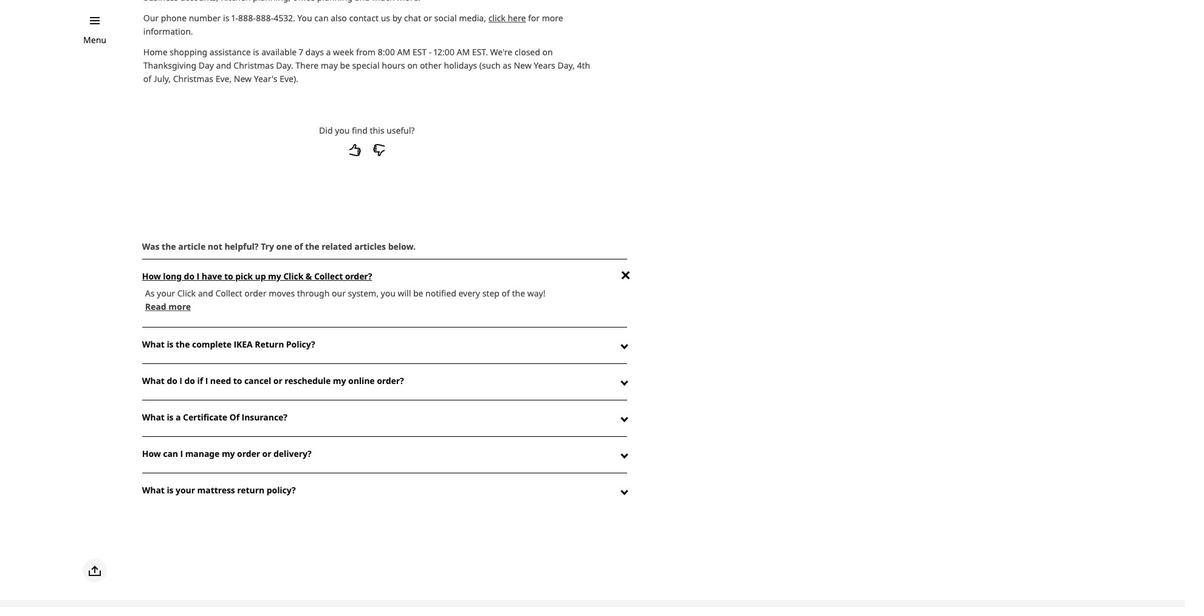 Task type: locate. For each thing, give the bounding box(es) containing it.
a inside home shopping assistance is available 7 days a week from 8:00 am est - 12:00 am est. we're closed on thanksgiving day and christmas day. there may be special hours on other holidays (such as new years day, 4th of july, christmas eve, new year's eve).
[[326, 46, 331, 58]]

christmas down day at left
[[173, 73, 213, 84]]

888- up assistance at the top left of the page
[[238, 12, 256, 24]]

the left way!
[[512, 287, 525, 299]]

is
[[223, 12, 229, 24], [253, 46, 259, 58], [167, 338, 174, 350], [167, 411, 174, 423], [167, 484, 174, 496]]

as
[[503, 59, 512, 71]]

you right did
[[335, 124, 350, 136]]

what is the complete ikea return policy?
[[142, 338, 315, 350]]

0 horizontal spatial new
[[234, 73, 252, 84]]

0 horizontal spatial a
[[176, 411, 181, 423]]

0 horizontal spatial am
[[397, 46, 410, 58]]

footer
[[0, 600, 1185, 607]]

system,
[[348, 287, 379, 299]]

chat
[[404, 12, 421, 24]]

my inside how long do i have to pick up my click & collect order? as your click and collect order moves through our system, you will be notified every step of the way! read more
[[268, 270, 281, 282]]

1 horizontal spatial of
[[294, 241, 303, 252]]

0 horizontal spatial of
[[143, 73, 151, 84]]

eve).
[[280, 73, 298, 84]]

1 vertical spatial a
[[176, 411, 181, 423]]

or right cancel
[[273, 375, 282, 386]]

0 vertical spatial click
[[283, 270, 303, 282]]

and down have
[[198, 287, 213, 299]]

0 horizontal spatial collect
[[215, 287, 242, 299]]

new right eve,
[[234, 73, 252, 84]]

i left have
[[197, 270, 199, 282]]

the
[[162, 241, 176, 252], [305, 241, 319, 252], [512, 287, 525, 299], [176, 338, 190, 350]]

christmas up year's at the top left of the page
[[234, 59, 274, 71]]

here
[[508, 12, 526, 24]]

my right manage
[[222, 448, 235, 459]]

try
[[261, 241, 274, 252]]

and
[[216, 59, 231, 71], [198, 287, 213, 299]]

how left manage
[[142, 448, 161, 459]]

or
[[423, 12, 432, 24], [273, 375, 282, 386], [262, 448, 271, 459]]

and inside how long do i have to pick up my click & collect order? as your click and collect order moves through our system, you will be notified every step of the way! read more
[[198, 287, 213, 299]]

4th
[[577, 59, 590, 71]]

menu button
[[83, 33, 106, 47]]

articles
[[354, 241, 386, 252]]

policy?
[[267, 484, 296, 496]]

0 vertical spatial how
[[142, 270, 161, 282]]

0 vertical spatial new
[[514, 59, 532, 71]]

closed
[[515, 46, 540, 58]]

of right step on the top left of the page
[[502, 287, 510, 299]]

you
[[335, 124, 350, 136], [381, 287, 396, 299]]

how up as
[[142, 270, 161, 282]]

your inside how long do i have to pick up my click & collect order? as your click and collect order moves through our system, you will be notified every step of the way! read more
[[157, 287, 175, 299]]

more right read
[[169, 301, 191, 312]]

-
[[429, 46, 432, 58]]

if
[[197, 375, 203, 386]]

1 am from the left
[[397, 46, 410, 58]]

day,
[[558, 59, 575, 71]]

of
[[143, 73, 151, 84], [294, 241, 303, 252], [502, 287, 510, 299]]

reschedule
[[285, 375, 331, 386]]

0 horizontal spatial click
[[177, 287, 196, 299]]

a left certificate
[[176, 411, 181, 423]]

is left certificate
[[167, 411, 174, 423]]

0 horizontal spatial on
[[407, 59, 418, 71]]

1 horizontal spatial order?
[[377, 375, 404, 386]]

us
[[381, 12, 390, 24]]

1 horizontal spatial your
[[176, 484, 195, 496]]

assistance
[[210, 46, 251, 58]]

week
[[333, 46, 354, 58]]

1 vertical spatial order?
[[377, 375, 404, 386]]

my right up
[[268, 270, 281, 282]]

0 horizontal spatial christmas
[[173, 73, 213, 84]]

is left available
[[253, 46, 259, 58]]

1 vertical spatial more
[[169, 301, 191, 312]]

1 horizontal spatial be
[[413, 287, 423, 299]]

0 horizontal spatial be
[[340, 59, 350, 71]]

how long do i have to pick up my click & collect order? as your click and collect order moves through our system, you will be notified every step of the way! read more
[[142, 270, 546, 312]]

is for complete
[[167, 338, 174, 350]]

1 vertical spatial or
[[273, 375, 282, 386]]

i right if
[[205, 375, 208, 386]]

below.
[[388, 241, 416, 252]]

can left manage
[[163, 448, 178, 459]]

you left will
[[381, 287, 396, 299]]

1 what from the top
[[142, 338, 165, 350]]

step
[[482, 287, 500, 299]]

0 horizontal spatial my
[[222, 448, 235, 459]]

1 vertical spatial can
[[163, 448, 178, 459]]

to inside how long do i have to pick up my click & collect order? as your click and collect order moves through our system, you will be notified every step of the way! read more
[[224, 270, 233, 282]]

1 horizontal spatial a
[[326, 46, 331, 58]]

2 vertical spatial or
[[262, 448, 271, 459]]

order?
[[345, 270, 372, 282], [377, 375, 404, 386]]

can left also
[[314, 12, 329, 24]]

1 horizontal spatial you
[[381, 287, 396, 299]]

0 vertical spatial a
[[326, 46, 331, 58]]

0 vertical spatial or
[[423, 12, 432, 24]]

days
[[305, 46, 324, 58]]

and up eve,
[[216, 59, 231, 71]]

12:00
[[434, 46, 455, 58]]

of
[[229, 411, 239, 423]]

1 horizontal spatial on
[[542, 46, 553, 58]]

1 horizontal spatial christmas
[[234, 59, 274, 71]]

0 vertical spatial of
[[143, 73, 151, 84]]

888- right 1-
[[256, 12, 274, 24]]

1 vertical spatial your
[[176, 484, 195, 496]]

my left online
[[333, 375, 346, 386]]

home shopping assistance is available 7 days a week from 8:00 am est - 12:00 am est. we're closed on thanksgiving day and christmas day. there may be special hours on other holidays (such as new years day, 4th of july, christmas eve, new year's eve).
[[143, 46, 590, 84]]

phone
[[161, 12, 187, 24]]

click here link
[[488, 12, 526, 24]]

my
[[268, 270, 281, 282], [333, 375, 346, 386], [222, 448, 235, 459]]

1 horizontal spatial or
[[273, 375, 282, 386]]

2 vertical spatial of
[[502, 287, 510, 299]]

be down week
[[340, 59, 350, 71]]

collect right &
[[314, 270, 343, 282]]

0 horizontal spatial can
[[163, 448, 178, 459]]

1 how from the top
[[142, 270, 161, 282]]

did you find this useful?
[[319, 124, 415, 136]]

0 vertical spatial can
[[314, 12, 329, 24]]

am up holidays
[[457, 46, 470, 58]]

1 horizontal spatial click
[[283, 270, 303, 282]]

click
[[283, 270, 303, 282], [177, 287, 196, 299]]

0 vertical spatial order
[[244, 287, 267, 299]]

your
[[157, 287, 175, 299], [176, 484, 195, 496]]

0 vertical spatial be
[[340, 59, 350, 71]]

0 vertical spatial you
[[335, 124, 350, 136]]

read more link
[[142, 301, 191, 312]]

policy?
[[286, 338, 315, 350]]

order? up system,
[[345, 270, 372, 282]]

years
[[534, 59, 555, 71]]

a up may
[[326, 46, 331, 58]]

1 vertical spatial you
[[381, 287, 396, 299]]

order? right online
[[377, 375, 404, 386]]

notified
[[426, 287, 456, 299]]

useful?
[[387, 124, 415, 136]]

what for what is a certificate of insurance?
[[142, 411, 165, 423]]

or left delivery?
[[262, 448, 271, 459]]

collect down pick
[[215, 287, 242, 299]]

0 vertical spatial order?
[[345, 270, 372, 282]]

more right for
[[542, 12, 563, 24]]

of right one
[[294, 241, 303, 252]]

click left &
[[283, 270, 303, 282]]

on up years
[[542, 46, 553, 58]]

do
[[184, 270, 195, 282], [167, 375, 177, 386], [184, 375, 195, 386]]

of left july,
[[143, 73, 151, 84]]

0 horizontal spatial you
[[335, 124, 350, 136]]

4532. you
[[274, 12, 312, 24]]

0 vertical spatial and
[[216, 59, 231, 71]]

one
[[276, 241, 292, 252]]

2 how from the top
[[142, 448, 161, 459]]

your up read more link on the left of page
[[157, 287, 175, 299]]

1 horizontal spatial my
[[268, 270, 281, 282]]

on down est
[[407, 59, 418, 71]]

to right need
[[233, 375, 242, 386]]

is for mattress
[[167, 484, 174, 496]]

2 vertical spatial my
[[222, 448, 235, 459]]

media,
[[459, 12, 486, 24]]

0 vertical spatial to
[[224, 270, 233, 282]]

1 vertical spatial be
[[413, 287, 423, 299]]

1 horizontal spatial and
[[216, 59, 231, 71]]

1 vertical spatial collect
[[215, 287, 242, 299]]

hours
[[382, 59, 405, 71]]

christmas
[[234, 59, 274, 71], [173, 73, 213, 84]]

1 vertical spatial how
[[142, 448, 161, 459]]

on
[[542, 46, 553, 58], [407, 59, 418, 71]]

0 vertical spatial your
[[157, 287, 175, 299]]

return
[[237, 484, 265, 496]]

0 vertical spatial collect
[[314, 270, 343, 282]]

is left mattress
[[167, 484, 174, 496]]

0 horizontal spatial order?
[[345, 270, 372, 282]]

0 vertical spatial my
[[268, 270, 281, 282]]

1 vertical spatial christmas
[[173, 73, 213, 84]]

i left manage
[[180, 448, 183, 459]]

to left pick
[[224, 270, 233, 282]]

1 horizontal spatial can
[[314, 12, 329, 24]]

or right chat
[[423, 12, 432, 24]]

1 horizontal spatial more
[[542, 12, 563, 24]]

not
[[208, 241, 222, 252]]

0 horizontal spatial or
[[262, 448, 271, 459]]

0 horizontal spatial and
[[198, 287, 213, 299]]

2 horizontal spatial or
[[423, 12, 432, 24]]

0 horizontal spatial more
[[169, 301, 191, 312]]

click down long
[[177, 287, 196, 299]]

am left est
[[397, 46, 410, 58]]

be right will
[[413, 287, 423, 299]]

new
[[514, 59, 532, 71], [234, 73, 252, 84]]

1 vertical spatial and
[[198, 287, 213, 299]]

0 vertical spatial christmas
[[234, 59, 274, 71]]

new down closed
[[514, 59, 532, 71]]

menu
[[83, 34, 106, 46]]

what
[[142, 338, 165, 350], [142, 375, 165, 386], [142, 411, 165, 423], [142, 484, 165, 496]]

1 horizontal spatial am
[[457, 46, 470, 58]]

your left mattress
[[176, 484, 195, 496]]

1 vertical spatial on
[[407, 59, 418, 71]]

0 horizontal spatial your
[[157, 287, 175, 299]]

what for what is the complete ikea return policy?
[[142, 338, 165, 350]]

is down read more link on the left of page
[[167, 338, 174, 350]]

order down up
[[244, 287, 267, 299]]

2 what from the top
[[142, 375, 165, 386]]

through
[[297, 287, 330, 299]]

1 vertical spatial my
[[333, 375, 346, 386]]

3 what from the top
[[142, 411, 165, 423]]

how inside how long do i have to pick up my click & collect order? as your click and collect order moves through our system, you will be notified every step of the way! read more
[[142, 270, 161, 282]]

order up return at left bottom
[[237, 448, 260, 459]]

more
[[542, 12, 563, 24], [169, 301, 191, 312]]

2 horizontal spatial of
[[502, 287, 510, 299]]

i inside how long do i have to pick up my click & collect order? as your click and collect order moves through our system, you will be notified every step of the way! read more
[[197, 270, 199, 282]]

how for how long do i have to pick up my click & collect order? as your click and collect order moves through our system, you will be notified every step of the way! read more
[[142, 270, 161, 282]]

what is a certificate of insurance?
[[142, 411, 287, 423]]

to
[[224, 270, 233, 282], [233, 375, 242, 386]]

4 what from the top
[[142, 484, 165, 496]]

do inside how long do i have to pick up my click & collect order? as your click and collect order moves through our system, you will be notified every step of the way! read more
[[184, 270, 195, 282]]

7
[[299, 46, 303, 58]]

0 vertical spatial more
[[542, 12, 563, 24]]

1 888- from the left
[[238, 12, 256, 24]]

be
[[340, 59, 350, 71], [413, 287, 423, 299]]

of inside home shopping assistance is available 7 days a week from 8:00 am est - 12:00 am est. we're closed on thanksgiving day and christmas day. there may be special hours on other holidays (such as new years day, 4th of july, christmas eve, new year's eve).
[[143, 73, 151, 84]]



Task type: describe. For each thing, give the bounding box(es) containing it.
from
[[356, 46, 376, 58]]

pick
[[235, 270, 253, 282]]

long
[[163, 270, 182, 282]]

click
[[488, 12, 506, 24]]

did
[[319, 124, 333, 136]]

of inside how long do i have to pick up my click & collect order? as your click and collect order moves through our system, you will be notified every step of the way! read more
[[502, 287, 510, 299]]

as
[[145, 287, 155, 299]]

is left 1-
[[223, 12, 229, 24]]

be inside how long do i have to pick up my click & collect order? as your click and collect order moves through our system, you will be notified every step of the way! read more
[[413, 287, 423, 299]]

complete
[[192, 338, 232, 350]]

is inside home shopping assistance is available 7 days a week from 8:00 am est - 12:00 am est. we're closed on thanksgiving day and christmas day. there may be special hours on other holidays (such as new years day, 4th of july, christmas eve, new year's eve).
[[253, 46, 259, 58]]

(such
[[479, 59, 501, 71]]

the right was
[[162, 241, 176, 252]]

day.
[[276, 59, 293, 71]]

the inside how long do i have to pick up my click & collect order? as your click and collect order moves through our system, you will be notified every step of the way! read more
[[512, 287, 525, 299]]

was the article not helpful? try one of the related articles below.
[[142, 241, 416, 252]]

helpful?
[[225, 241, 259, 252]]

our
[[143, 12, 159, 24]]

more inside how long do i have to pick up my click & collect order? as your click and collect order moves through our system, you will be notified every step of the way! read more
[[169, 301, 191, 312]]

was
[[142, 241, 160, 252]]

may
[[321, 59, 338, 71]]

there
[[296, 59, 319, 71]]

our
[[332, 287, 346, 299]]

ikea
[[234, 338, 253, 350]]

every
[[459, 287, 480, 299]]

have
[[202, 270, 222, 282]]

8:00
[[378, 46, 395, 58]]

other
[[420, 59, 442, 71]]

available
[[261, 46, 297, 58]]

need
[[210, 375, 231, 386]]

the left complete
[[176, 338, 190, 350]]

moves
[[269, 287, 295, 299]]

the left related
[[305, 241, 319, 252]]

more inside for more information.
[[542, 12, 563, 24]]

we're
[[490, 46, 513, 58]]

1 vertical spatial to
[[233, 375, 242, 386]]

special
[[352, 59, 380, 71]]

up
[[255, 270, 266, 282]]

delivery?
[[274, 448, 312, 459]]

number
[[189, 12, 221, 24]]

eve,
[[216, 73, 232, 84]]

what is your mattress return policy?
[[142, 484, 296, 496]]

est.
[[472, 46, 488, 58]]

1-
[[232, 12, 238, 24]]

1 horizontal spatial new
[[514, 59, 532, 71]]

for more information.
[[143, 12, 563, 37]]

related
[[322, 241, 352, 252]]

1 vertical spatial click
[[177, 287, 196, 299]]

social
[[434, 12, 457, 24]]

how for how can i manage my order or delivery?
[[142, 448, 161, 459]]

1 horizontal spatial collect
[[314, 270, 343, 282]]

2 am from the left
[[457, 46, 470, 58]]

thanksgiving
[[143, 59, 196, 71]]

year's
[[254, 73, 277, 84]]

0 vertical spatial on
[[542, 46, 553, 58]]

article
[[178, 241, 206, 252]]

find
[[352, 124, 368, 136]]

also
[[331, 12, 347, 24]]

order? inside how long do i have to pick up my click & collect order? as your click and collect order moves through our system, you will be notified every step of the way! read more
[[345, 270, 372, 282]]

insurance?
[[242, 411, 287, 423]]

i left if
[[180, 375, 182, 386]]

home
[[143, 46, 168, 58]]

and inside home shopping assistance is available 7 days a week from 8:00 am est - 12:00 am est. we're closed on thanksgiving day and christmas day. there may be special hours on other holidays (such as new years day, 4th of july, christmas eve, new year's eve).
[[216, 59, 231, 71]]

2 horizontal spatial my
[[333, 375, 346, 386]]

will
[[398, 287, 411, 299]]

by
[[392, 12, 402, 24]]

est
[[413, 46, 427, 58]]

day
[[199, 59, 214, 71]]

manage
[[185, 448, 220, 459]]

&
[[306, 270, 312, 282]]

is for certificate
[[167, 411, 174, 423]]

you inside how long do i have to pick up my click & collect order? as your click and collect order moves through our system, you will be notified every step of the way! read more
[[381, 287, 396, 299]]

what do i do if i need to cancel or reschedule my online order?
[[142, 375, 404, 386]]

read
[[145, 301, 166, 312]]

holidays
[[444, 59, 477, 71]]

information.
[[143, 25, 193, 37]]

online
[[348, 375, 375, 386]]

1 vertical spatial of
[[294, 241, 303, 252]]

2 888- from the left
[[256, 12, 274, 24]]

what for what do i do if i need to cancel or reschedule my online order?
[[142, 375, 165, 386]]

how can i manage my order or delivery?
[[142, 448, 312, 459]]

way!
[[527, 287, 546, 299]]

order inside how long do i have to pick up my click & collect order? as your click and collect order moves through our system, you will be notified every step of the way! read more
[[244, 287, 267, 299]]

shopping
[[170, 46, 207, 58]]

july,
[[154, 73, 171, 84]]

return
[[255, 338, 284, 350]]

certificate
[[183, 411, 227, 423]]

1 vertical spatial new
[[234, 73, 252, 84]]

be inside home shopping assistance is available 7 days a week from 8:00 am est - 12:00 am est. we're closed on thanksgiving day and christmas day. there may be special hours on other holidays (such as new years day, 4th of july, christmas eve, new year's eve).
[[340, 59, 350, 71]]

1 vertical spatial order
[[237, 448, 260, 459]]

our phone number is 1-888-888-4532. you can also contact us by chat or social media, click here
[[143, 12, 526, 24]]

cancel
[[244, 375, 271, 386]]

what for what is your mattress return policy?
[[142, 484, 165, 496]]



Task type: vqa. For each thing, say whether or not it's contained in the screenshot.
top 'you'
yes



